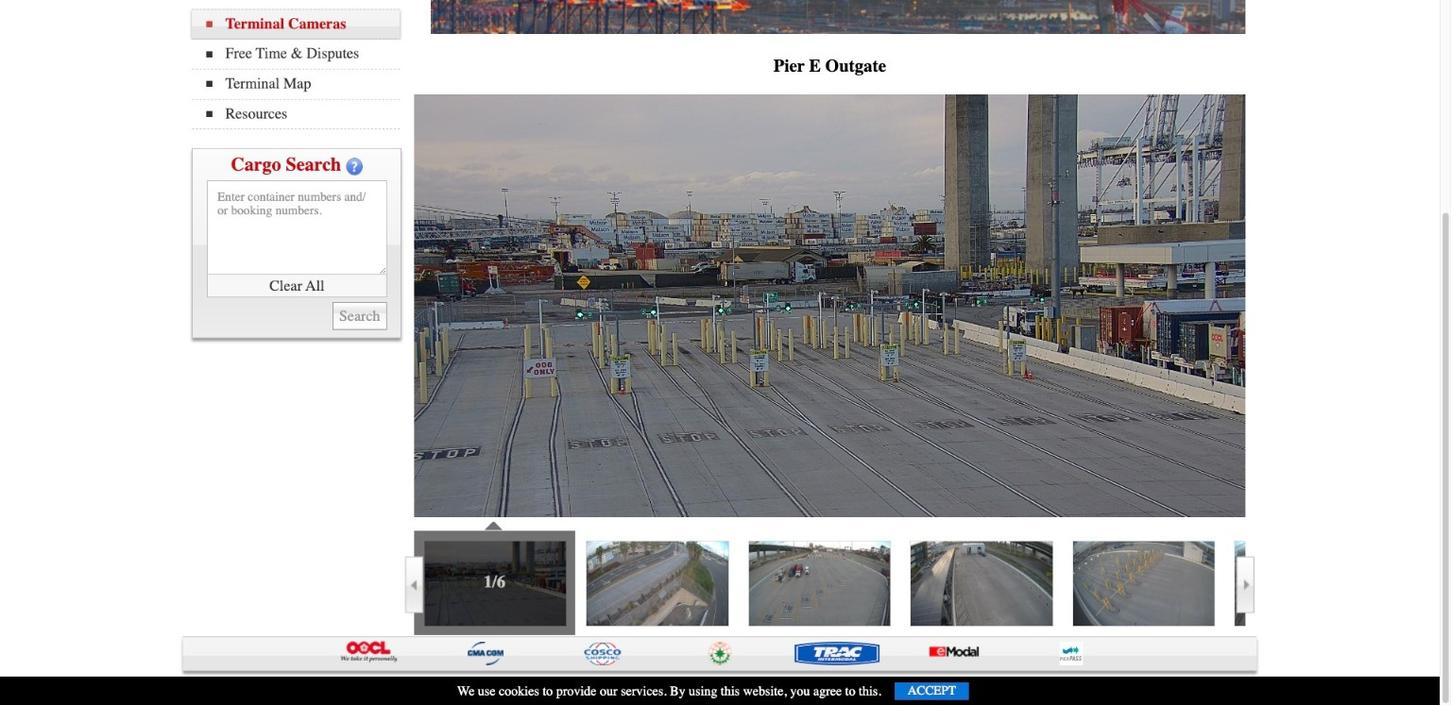Task type: locate. For each thing, give the bounding box(es) containing it.
None submit
[[333, 302, 387, 330]]

menu bar
[[192, 0, 410, 129]]



Task type: describe. For each thing, give the bounding box(es) containing it.
Enter container numbers and/ or booking numbers.  text field
[[207, 180, 387, 275]]



Task type: vqa. For each thing, say whether or not it's contained in the screenshot.
-
no



